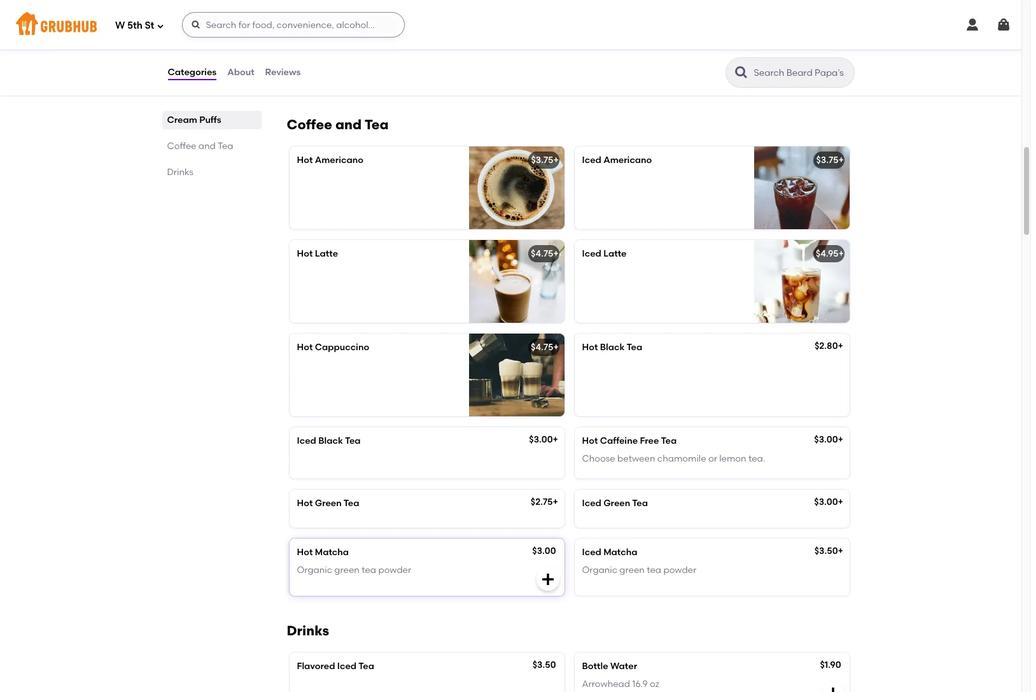 Task type: locate. For each thing, give the bounding box(es) containing it.
1 horizontal spatial $3.75
[[817, 155, 839, 166]]

1 horizontal spatial coffee and tea
[[287, 117, 389, 133]]

green for iced
[[604, 498, 631, 509]]

1 organic green tea powder from the left
[[297, 565, 412, 576]]

0 vertical spatial black
[[600, 342, 625, 353]]

0 horizontal spatial powder
[[379, 565, 412, 576]]

fused
[[297, 59, 321, 70]]

1 vertical spatial drinks
[[287, 623, 329, 639]]

$3.50 for $3.50
[[533, 660, 556, 671]]

svg image
[[966, 17, 981, 32], [191, 20, 202, 30], [157, 22, 165, 30]]

and down paired
[[336, 117, 362, 133]]

1 americano from the left
[[315, 155, 364, 166]]

with down shells
[[323, 59, 341, 70]]

1 horizontal spatial black
[[600, 342, 625, 353]]

$2.80
[[815, 341, 839, 352]]

coffee and tea down cream puffs
[[167, 141, 233, 152]]

tea
[[365, 117, 389, 133], [218, 141, 233, 152], [627, 342, 643, 353], [345, 436, 361, 447], [661, 436, 677, 447], [344, 498, 360, 509], [633, 498, 648, 509], [359, 661, 374, 672]]

tea.
[[749, 454, 766, 465]]

1 green from the left
[[315, 498, 342, 509]]

$3.00
[[530, 434, 553, 445], [815, 434, 839, 445], [815, 497, 839, 507], [533, 546, 556, 557]]

svg image
[[997, 17, 1012, 32], [826, 66, 841, 81], [540, 572, 556, 587], [826, 686, 841, 692]]

organic
[[297, 565, 332, 576], [582, 565, 618, 576]]

water
[[611, 661, 638, 672]]

green down hot matcha
[[335, 565, 360, 576]]

arrowhead 16.9 oz
[[582, 679, 660, 690]]

1 matcha from the left
[[315, 547, 349, 558]]

hot americano
[[297, 155, 364, 166]]

1 powder from the left
[[379, 565, 412, 576]]

0 horizontal spatial and
[[199, 141, 216, 152]]

matcha for hot matcha
[[315, 547, 349, 558]]

ube shell image
[[754, 7, 850, 90]]

taste
[[432, 72, 454, 83]]

$3.75 for hot americano
[[531, 155, 554, 166]]

0 vertical spatial drinks
[[167, 167, 194, 178]]

2 $3.75 + from the left
[[817, 155, 845, 166]]

0 horizontal spatial $3.50
[[533, 660, 556, 671]]

cappuccino
[[315, 342, 370, 353]]

0 horizontal spatial black
[[319, 436, 343, 447]]

drinks up flavored
[[287, 623, 329, 639]]

hot latte image
[[469, 240, 565, 323]]

of
[[432, 33, 441, 44]]

1 horizontal spatial green
[[620, 565, 645, 576]]

1 $3.75 from the left
[[531, 155, 554, 166]]

0 horizontal spatial organic
[[297, 565, 332, 576]]

0 horizontal spatial green
[[315, 498, 342, 509]]

shell
[[346, 33, 365, 44]]

2 latte from the left
[[604, 248, 627, 259]]

0 horizontal spatial tea
[[362, 565, 376, 576]]

organic down hot matcha
[[297, 565, 332, 576]]

hot matcha
[[297, 547, 349, 558]]

0 horizontal spatial drinks
[[167, 167, 194, 178]]

caffeine
[[600, 436, 638, 447]]

coffee
[[287, 117, 332, 133], [167, 141, 196, 152]]

1 horizontal spatial coffee
[[287, 117, 332, 133]]

tea for hot matcha
[[362, 565, 376, 576]]

1 vertical spatial $4.75
[[531, 342, 554, 353]]

1 horizontal spatial $3.50
[[815, 546, 839, 557]]

hot for hot cappuccino
[[297, 342, 313, 353]]

tea
[[362, 565, 376, 576], [647, 565, 662, 576]]

1 horizontal spatial americano
[[604, 155, 652, 166]]

$3.75
[[531, 155, 554, 166], [817, 155, 839, 166]]

drinks
[[167, 167, 194, 178], [287, 623, 329, 639]]

1 horizontal spatial organic
[[582, 565, 618, 576]]

0 horizontal spatial coffee and tea
[[167, 141, 233, 152]]

1 horizontal spatial matcha
[[604, 547, 638, 558]]

with up the homemade
[[357, 46, 375, 57]]

hot for hot green tea
[[297, 498, 313, 509]]

with
[[357, 46, 375, 57], [323, 59, 341, 70], [369, 72, 387, 83], [353, 85, 371, 96]]

1 vertical spatial black
[[319, 436, 343, 447]]

delightful
[[389, 72, 429, 83]]

1 horizontal spatial green
[[604, 498, 631, 509]]

categories
[[168, 67, 217, 78]]

green for hot
[[315, 498, 342, 509]]

hot
[[297, 155, 313, 166], [297, 248, 313, 259], [297, 342, 313, 353], [582, 342, 598, 353], [582, 436, 598, 447], [297, 498, 313, 509], [297, 547, 313, 558]]

1 horizontal spatial and
[[336, 117, 362, 133]]

1 horizontal spatial tea
[[647, 565, 662, 576]]

2 $4.75 from the top
[[531, 342, 554, 353]]

$3.75 +
[[531, 155, 559, 166], [817, 155, 845, 166]]

0 horizontal spatial organic green tea powder
[[297, 565, 412, 576]]

1 $3.75 + from the left
[[531, 155, 559, 166]]

0 horizontal spatial svg image
[[157, 22, 165, 30]]

1 $4.75 from the top
[[531, 248, 554, 259]]

hot cappuccino
[[297, 342, 370, 353]]

green for hot matcha
[[335, 565, 360, 576]]

matcha down hot green tea
[[315, 547, 349, 558]]

organic green tea powder down hot matcha
[[297, 565, 412, 576]]

2 green from the left
[[604, 498, 631, 509]]

coffee inside tab
[[167, 141, 196, 152]]

drinks tab
[[167, 166, 256, 179]]

0 vertical spatial $4.75 +
[[531, 248, 559, 259]]

iced for iced black tea
[[297, 436, 316, 447]]

hot green tea
[[297, 498, 360, 509]]

cinnamon
[[378, 46, 421, 57]]

1 horizontal spatial $3.75 +
[[817, 155, 845, 166]]

coffee and tea inside tab
[[167, 141, 233, 152]]

0 horizontal spatial $3.75
[[531, 155, 554, 166]]

hot caffeine free tea
[[582, 436, 677, 447]]

organic green tea powder down iced matcha
[[582, 565, 697, 576]]

powder for iced matcha
[[664, 565, 697, 576]]

with up our
[[369, 72, 387, 83]]

2 americano from the left
[[604, 155, 652, 166]]

matcha
[[315, 547, 349, 558], [604, 547, 638, 558]]

$3.50 +
[[815, 546, 844, 557]]

2 horizontal spatial svg image
[[966, 17, 981, 32]]

$3.00 +
[[530, 434, 559, 445], [815, 434, 844, 445], [815, 497, 844, 507]]

1 green from the left
[[335, 565, 360, 576]]

16.9
[[633, 679, 648, 690]]

0 horizontal spatial $3.75 +
[[531, 155, 559, 166]]

1 vertical spatial coffee and tea
[[167, 141, 233, 152]]

latte
[[315, 248, 338, 259], [604, 248, 627, 259]]

and
[[336, 117, 362, 133], [199, 141, 216, 152]]

cream
[[390, 85, 418, 96]]

green down choose
[[604, 498, 631, 509]]

0 horizontal spatial matcha
[[315, 547, 349, 558]]

coffee and tea
[[287, 117, 389, 133], [167, 141, 233, 152]]

arrowhead
[[582, 679, 631, 690]]

1 horizontal spatial powder
[[664, 565, 697, 576]]

coffee down when
[[287, 117, 332, 133]]

+
[[554, 155, 559, 166], [839, 155, 845, 166], [554, 248, 559, 259], [839, 248, 845, 259], [839, 341, 844, 352], [554, 342, 559, 353], [553, 434, 559, 445], [839, 434, 844, 445], [553, 497, 559, 507], [839, 497, 844, 507], [839, 546, 844, 557]]

coffee and tea down paired
[[287, 117, 389, 133]]

1 $4.75 + from the top
[[531, 248, 559, 259]]

2 green from the left
[[620, 565, 645, 576]]

2 organic green tea powder from the left
[[582, 565, 697, 576]]

0 horizontal spatial americano
[[315, 155, 364, 166]]

green down iced matcha
[[620, 565, 645, 576]]

our churro shell are comprised of original shells with cinnamon sugar fused with homemade recipe to bring perfection with delightful taste when paired with our cream fillings.
[[297, 33, 454, 96]]

0 horizontal spatial coffee
[[167, 141, 196, 152]]

1 vertical spatial $3.50
[[533, 660, 556, 671]]

$3.50 for $3.50 +
[[815, 546, 839, 557]]

2 organic from the left
[[582, 565, 618, 576]]

and down the puffs
[[199, 141, 216, 152]]

1 organic from the left
[[297, 565, 332, 576]]

iced
[[582, 155, 602, 166], [582, 248, 602, 259], [297, 436, 316, 447], [582, 498, 602, 509], [582, 547, 602, 558], [337, 661, 357, 672]]

bottle water
[[582, 661, 638, 672]]

1 latte from the left
[[315, 248, 338, 259]]

2 tea from the left
[[647, 565, 662, 576]]

1 horizontal spatial organic green tea powder
[[582, 565, 697, 576]]

perfection
[[322, 72, 366, 83]]

organic green tea powder
[[297, 565, 412, 576], [582, 565, 697, 576]]

iced latte
[[582, 248, 627, 259]]

coffee and tea tab
[[167, 139, 256, 153]]

about
[[228, 67, 255, 78]]

to
[[425, 59, 434, 70]]

0 horizontal spatial latte
[[315, 248, 338, 259]]

2 powder from the left
[[664, 565, 697, 576]]

churro
[[316, 33, 344, 44]]

2 $4.75 + from the top
[[531, 342, 559, 353]]

1 vertical spatial coffee
[[167, 141, 196, 152]]

drinks down coffee and tea tab
[[167, 167, 194, 178]]

powder
[[379, 565, 412, 576], [664, 565, 697, 576]]

0 vertical spatial $4.75
[[531, 248, 554, 259]]

iced for iced latte
[[582, 248, 602, 259]]

puffs
[[199, 115, 221, 125]]

coffee down cream
[[167, 141, 196, 152]]

choose between chamomile or lemon tea.
[[582, 454, 766, 465]]

2 $3.75 from the left
[[817, 155, 839, 166]]

green
[[335, 565, 360, 576], [620, 565, 645, 576]]

1 tea from the left
[[362, 565, 376, 576]]

$2.75 +
[[531, 497, 559, 507]]

0 vertical spatial $3.50
[[815, 546, 839, 557]]

green for iced matcha
[[620, 565, 645, 576]]

americano
[[315, 155, 364, 166], [604, 155, 652, 166]]

recipe
[[396, 59, 423, 70]]

hot for hot americano
[[297, 155, 313, 166]]

$3.50
[[815, 546, 839, 557], [533, 660, 556, 671]]

green up hot matcha
[[315, 498, 342, 509]]

hot cappuccino image
[[469, 334, 565, 417]]

1 vertical spatial and
[[199, 141, 216, 152]]

$4.75 for iced
[[531, 248, 554, 259]]

1 horizontal spatial latte
[[604, 248, 627, 259]]

drinks inside tab
[[167, 167, 194, 178]]

2 matcha from the left
[[604, 547, 638, 558]]

shells
[[332, 46, 355, 57]]

$4.75 +
[[531, 248, 559, 259], [531, 342, 559, 353]]

matcha down iced green tea
[[604, 547, 638, 558]]

hot americano image
[[469, 147, 565, 229]]

organic down iced matcha
[[582, 565, 618, 576]]

between
[[618, 454, 656, 465]]

hot for hot caffeine free tea
[[582, 436, 598, 447]]

black
[[600, 342, 625, 353], [319, 436, 343, 447]]

0 horizontal spatial green
[[335, 565, 360, 576]]

1 vertical spatial $4.75 +
[[531, 342, 559, 353]]



Task type: vqa. For each thing, say whether or not it's contained in the screenshot.
made in mango, pineapple, banana, ginger, house-made lemon juice, water
no



Task type: describe. For each thing, give the bounding box(es) containing it.
cream puffs
[[167, 115, 221, 125]]

st
[[145, 20, 154, 31]]

matcha for iced matcha
[[604, 547, 638, 558]]

homemade
[[343, 59, 394, 70]]

0 vertical spatial and
[[336, 117, 362, 133]]

our
[[297, 33, 313, 44]]

churro
[[297, 15, 327, 26]]

1 horizontal spatial svg image
[[191, 20, 202, 30]]

5th
[[127, 20, 143, 31]]

iced green tea
[[582, 498, 648, 509]]

categories button
[[167, 50, 217, 96]]

latte for iced latte
[[604, 248, 627, 259]]

reviews button
[[265, 50, 301, 96]]

organic for iced
[[582, 565, 618, 576]]

$4.75 + for iced latte
[[531, 248, 559, 259]]

$2.80 +
[[815, 341, 844, 352]]

$3.75 + for iced americano
[[817, 155, 845, 166]]

sugar
[[423, 46, 448, 57]]

1 horizontal spatial drinks
[[287, 623, 329, 639]]

main navigation navigation
[[0, 0, 1022, 50]]

0 vertical spatial coffee and tea
[[287, 117, 389, 133]]

are
[[367, 33, 382, 44]]

$3.75 + for hot americano
[[531, 155, 559, 166]]

tea inside tab
[[218, 141, 233, 152]]

$4.95 +
[[816, 248, 845, 259]]

cream puffs tab
[[167, 113, 256, 127]]

$4.95
[[816, 248, 839, 259]]

w 5th st
[[115, 20, 154, 31]]

organic green tea powder for iced matcha
[[582, 565, 697, 576]]

$4.75 for hot
[[531, 342, 554, 353]]

w
[[115, 20, 125, 31]]

choose
[[582, 454, 616, 465]]

svg image inside main navigation navigation
[[997, 17, 1012, 32]]

hot black tea
[[582, 342, 643, 353]]

black for iced
[[319, 436, 343, 447]]

$3.00 + for iced green tea
[[815, 497, 844, 507]]

organic for hot
[[297, 565, 332, 576]]

comprised
[[384, 33, 430, 44]]

free
[[640, 436, 659, 447]]

organic green tea powder for hot matcha
[[297, 565, 412, 576]]

our
[[373, 85, 388, 96]]

chamomile
[[658, 454, 707, 465]]

iced latte image
[[754, 240, 850, 323]]

0 vertical spatial coffee
[[287, 117, 332, 133]]

churro image
[[469, 7, 565, 90]]

iced matcha
[[582, 547, 638, 558]]

$2.75
[[531, 497, 553, 507]]

cream
[[167, 115, 197, 125]]

bottle
[[582, 661, 609, 672]]

when
[[297, 85, 320, 96]]

iced black tea
[[297, 436, 361, 447]]

reviews
[[265, 67, 301, 78]]

iced americano
[[582, 155, 652, 166]]

iced for iced green tea
[[582, 498, 602, 509]]

americano for iced americano
[[604, 155, 652, 166]]

flavored
[[297, 661, 335, 672]]

original
[[297, 46, 330, 57]]

lemon
[[720, 454, 747, 465]]

$1.90
[[821, 660, 842, 671]]

powder for hot matcha
[[379, 565, 412, 576]]

search icon image
[[734, 65, 749, 80]]

tea for iced matcha
[[647, 565, 662, 576]]

paired
[[323, 85, 351, 96]]

about button
[[227, 50, 255, 96]]

$3.75 for iced americano
[[817, 155, 839, 166]]

flavored iced tea
[[297, 661, 374, 672]]

iced americano image
[[754, 147, 850, 229]]

bring
[[297, 72, 320, 83]]

$3.00 + for iced black tea
[[530, 434, 559, 445]]

with left our
[[353, 85, 371, 96]]

latte for hot latte
[[315, 248, 338, 259]]

iced for iced matcha
[[582, 547, 602, 558]]

fillings.
[[420, 85, 449, 96]]

oz
[[650, 679, 660, 690]]

black for hot
[[600, 342, 625, 353]]

$4.75 + for hot black tea
[[531, 342, 559, 353]]

americano for hot americano
[[315, 155, 364, 166]]

or
[[709, 454, 718, 465]]

hot for hot black tea
[[582, 342, 598, 353]]

Search Beard Papa's search field
[[753, 67, 851, 79]]

hot for hot matcha
[[297, 547, 313, 558]]

Search for food, convenience, alcohol... search field
[[182, 12, 405, 38]]

hot for hot latte
[[297, 248, 313, 259]]

hot latte
[[297, 248, 338, 259]]

iced for iced americano
[[582, 155, 602, 166]]

and inside tab
[[199, 141, 216, 152]]



